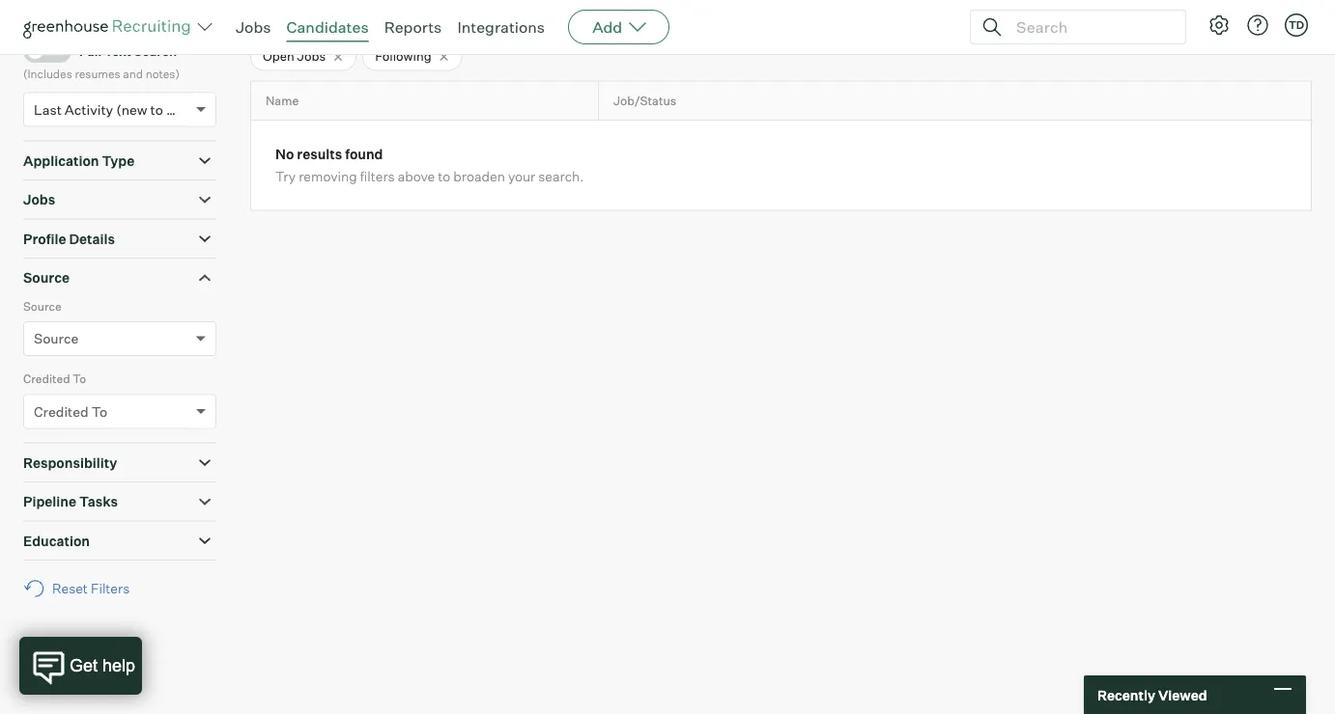 Task type: vqa. For each thing, say whether or not it's contained in the screenshot.
row group
no



Task type: describe. For each thing, give the bounding box(es) containing it.
removing
[[299, 169, 357, 186]]

old)
[[166, 102, 191, 119]]

td
[[1289, 18, 1304, 31]]

td button
[[1285, 14, 1308, 37]]

reports link
[[384, 17, 442, 37]]

applications
[[337, 7, 415, 24]]

reset filters
[[52, 581, 130, 598]]

actions
[[1243, 9, 1292, 26]]

2 vertical spatial source
[[34, 331, 79, 348]]

details
[[69, 231, 115, 248]]

1 horizontal spatial found
[[418, 7, 454, 24]]

bulk actions
[[1212, 9, 1292, 26]]

0 vertical spatial credited
[[23, 373, 70, 387]]

full
[[79, 43, 102, 59]]

configure image
[[1208, 14, 1231, 37]]

and
[[123, 67, 143, 81]]

name
[[266, 94, 299, 109]]

Search candidates field
[[23, 1, 216, 33]]

1 vertical spatial credited to
[[34, 404, 107, 421]]

add candidate link
[[1031, 1, 1184, 35]]

no candidate applications found
[[250, 7, 454, 24]]

bulk actions link
[[1192, 1, 1312, 35]]

candidate
[[1099, 9, 1164, 26]]

0 vertical spatial to
[[150, 102, 163, 119]]

Search text field
[[1012, 13, 1168, 41]]

source for source element
[[23, 270, 70, 287]]

checkmark image
[[32, 44, 46, 57]]

candidates link
[[286, 17, 369, 37]]

text
[[104, 43, 131, 59]]

education
[[23, 534, 90, 550]]

open jobs
[[263, 49, 326, 64]]

tasks
[[79, 494, 118, 511]]

notes)
[[146, 67, 180, 81]]

source for credited to element
[[23, 300, 62, 314]]

filters
[[91, 581, 130, 598]]



Task type: locate. For each thing, give the bounding box(es) containing it.
0 horizontal spatial to
[[73, 373, 86, 387]]

integrations
[[457, 17, 545, 37]]

0 horizontal spatial no
[[250, 7, 268, 24]]

0 vertical spatial to
[[73, 373, 86, 387]]

0 vertical spatial jobs
[[236, 17, 271, 37]]

add for add
[[592, 17, 622, 37]]

profile details
[[23, 231, 115, 248]]

to left old)
[[150, 102, 163, 119]]

0 vertical spatial credited to
[[23, 373, 86, 387]]

(includes
[[23, 67, 72, 81]]

found inside no results found try removing filters above to broaden your search.
[[345, 147, 383, 163]]

broaden
[[453, 169, 505, 186]]

to up responsibility
[[91, 404, 107, 421]]

type
[[102, 153, 135, 170]]

1 vertical spatial no
[[275, 147, 294, 163]]

1 vertical spatial jobs
[[297, 49, 326, 64]]

above
[[398, 169, 435, 186]]

credited
[[23, 373, 70, 387], [34, 404, 89, 421]]

1 horizontal spatial no
[[275, 147, 294, 163]]

integrations link
[[457, 17, 545, 37]]

activity
[[65, 102, 113, 119]]

bulk
[[1212, 9, 1240, 26]]

2 horizontal spatial jobs
[[297, 49, 326, 64]]

search
[[134, 43, 177, 59]]

add up the job/status
[[592, 17, 622, 37]]

profile
[[23, 231, 66, 248]]

no up try
[[275, 147, 294, 163]]

search.
[[538, 169, 584, 186]]

job/status
[[614, 94, 676, 109]]

candidates
[[286, 17, 369, 37]]

credited to down source element
[[23, 373, 86, 387]]

found up following at the top
[[418, 7, 454, 24]]

jobs
[[236, 17, 271, 37], [297, 49, 326, 64], [23, 192, 55, 209]]

application type
[[23, 153, 135, 170]]

add candidate
[[1070, 9, 1164, 26]]

greenhouse recruiting image
[[23, 15, 197, 39]]

1 vertical spatial credited
[[34, 404, 89, 421]]

add
[[1070, 9, 1096, 26], [592, 17, 622, 37]]

1 vertical spatial to
[[91, 404, 107, 421]]

to inside no results found try removing filters above to broaden your search.
[[438, 169, 450, 186]]

0 vertical spatial no
[[250, 7, 268, 24]]

last activity (new to old) option
[[34, 102, 191, 119]]

open
[[263, 49, 294, 64]]

no for no results found try removing filters above to broaden your search.
[[275, 147, 294, 163]]

0 horizontal spatial add
[[592, 17, 622, 37]]

1 horizontal spatial to
[[91, 404, 107, 421]]

reset
[[52, 581, 88, 598]]

credited to
[[23, 373, 86, 387], [34, 404, 107, 421]]

1 vertical spatial source
[[23, 300, 62, 314]]

to
[[150, 102, 163, 119], [438, 169, 450, 186]]

1 vertical spatial found
[[345, 147, 383, 163]]

add left candidate
[[1070, 9, 1096, 26]]

td button
[[1281, 10, 1312, 41]]

results
[[297, 147, 342, 163]]

no inside no results found try removing filters above to broaden your search.
[[275, 147, 294, 163]]

add inside popup button
[[592, 17, 622, 37]]

pipeline
[[23, 494, 76, 511]]

to
[[73, 373, 86, 387], [91, 404, 107, 421]]

recently viewed
[[1098, 687, 1207, 704]]

resumes
[[75, 67, 120, 81]]

source element
[[23, 298, 216, 371]]

0 vertical spatial found
[[418, 7, 454, 24]]

jobs right the open
[[297, 49, 326, 64]]

recently
[[1098, 687, 1156, 704]]

last
[[34, 102, 62, 119]]

no left candidate
[[250, 7, 268, 24]]

credited to up responsibility
[[34, 404, 107, 421]]

credited down source element
[[23, 373, 70, 387]]

0 horizontal spatial found
[[345, 147, 383, 163]]

full text search (includes resumes and notes)
[[23, 43, 180, 81]]

filters
[[360, 169, 395, 186]]

viewed
[[1158, 687, 1207, 704]]

(new
[[116, 102, 147, 119]]

1 horizontal spatial jobs
[[236, 17, 271, 37]]

found up filters
[[345, 147, 383, 163]]

to down source element
[[73, 373, 86, 387]]

application
[[23, 153, 99, 170]]

reset filters button
[[23, 572, 139, 608]]

1 horizontal spatial add
[[1070, 9, 1096, 26]]

no results found try removing filters above to broaden your search.
[[275, 147, 584, 186]]

found
[[418, 7, 454, 24], [345, 147, 383, 163]]

to right above
[[438, 169, 450, 186]]

your
[[508, 169, 535, 186]]

1 vertical spatial to
[[438, 169, 450, 186]]

1 horizontal spatial to
[[438, 169, 450, 186]]

jobs up the open
[[236, 17, 271, 37]]

source
[[23, 270, 70, 287], [23, 300, 62, 314], [34, 331, 79, 348]]

following
[[375, 49, 432, 64]]

0 horizontal spatial to
[[150, 102, 163, 119]]

jobs link
[[236, 17, 271, 37]]

0 horizontal spatial jobs
[[23, 192, 55, 209]]

reports
[[384, 17, 442, 37]]

credited up responsibility
[[34, 404, 89, 421]]

no for no candidate applications found
[[250, 7, 268, 24]]

add button
[[568, 10, 670, 44]]

responsibility
[[23, 455, 117, 472]]

last activity (new to old)
[[34, 102, 191, 119]]

no
[[250, 7, 268, 24], [275, 147, 294, 163]]

0 vertical spatial source
[[23, 270, 70, 287]]

candidate
[[271, 7, 334, 24]]

2 vertical spatial jobs
[[23, 192, 55, 209]]

credited to element
[[23, 371, 216, 444]]

pipeline tasks
[[23, 494, 118, 511]]

try
[[275, 169, 296, 186]]

add for add candidate
[[1070, 9, 1096, 26]]

jobs up profile on the top left
[[23, 192, 55, 209]]



